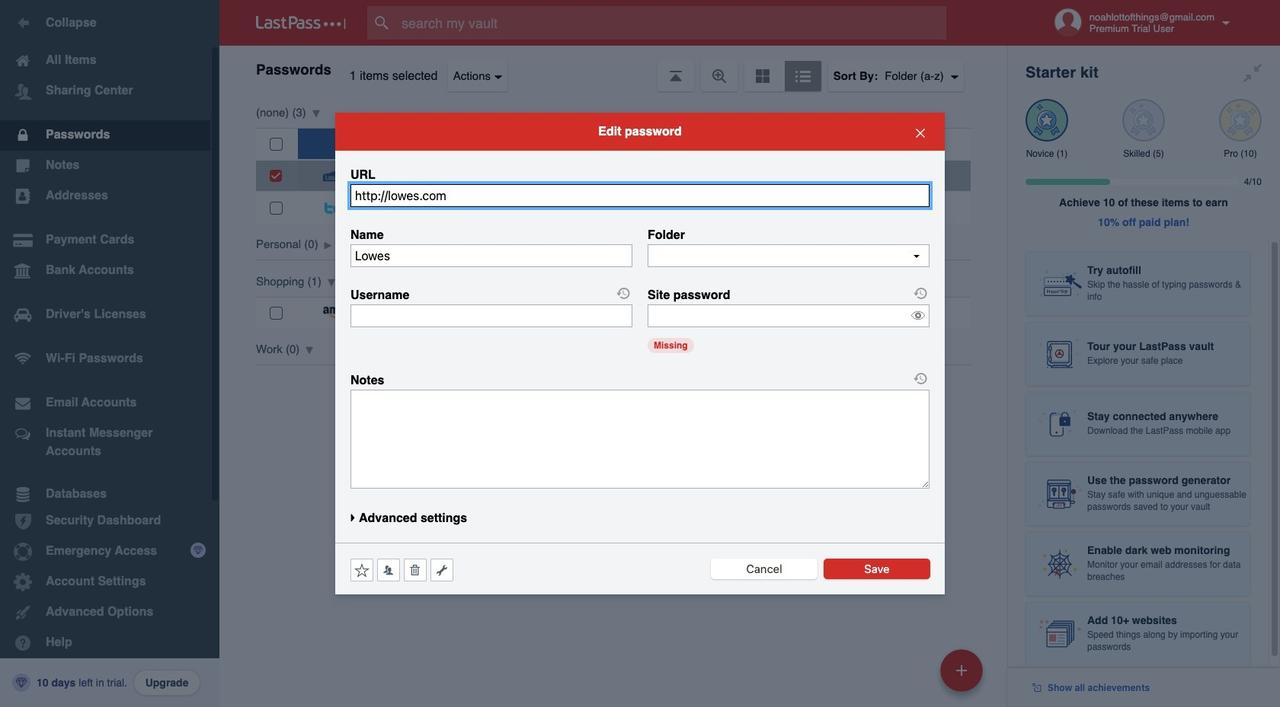 Task type: vqa. For each thing, say whether or not it's contained in the screenshot.
New item navigation
yes



Task type: describe. For each thing, give the bounding box(es) containing it.
search my vault text field
[[367, 6, 976, 40]]

new item image
[[956, 666, 967, 676]]

new item navigation
[[935, 645, 992, 708]]

lastpass image
[[256, 16, 346, 30]]

Search search field
[[367, 6, 976, 40]]



Task type: locate. For each thing, give the bounding box(es) containing it.
None password field
[[648, 305, 930, 327]]

main navigation navigation
[[0, 0, 219, 708]]

None text field
[[648, 244, 930, 267]]

vault options navigation
[[219, 46, 1007, 91]]

None field
[[351, 184, 930, 207], [351, 244, 633, 267], [351, 305, 633, 327], [351, 184, 930, 207], [351, 244, 633, 267], [351, 305, 633, 327]]



